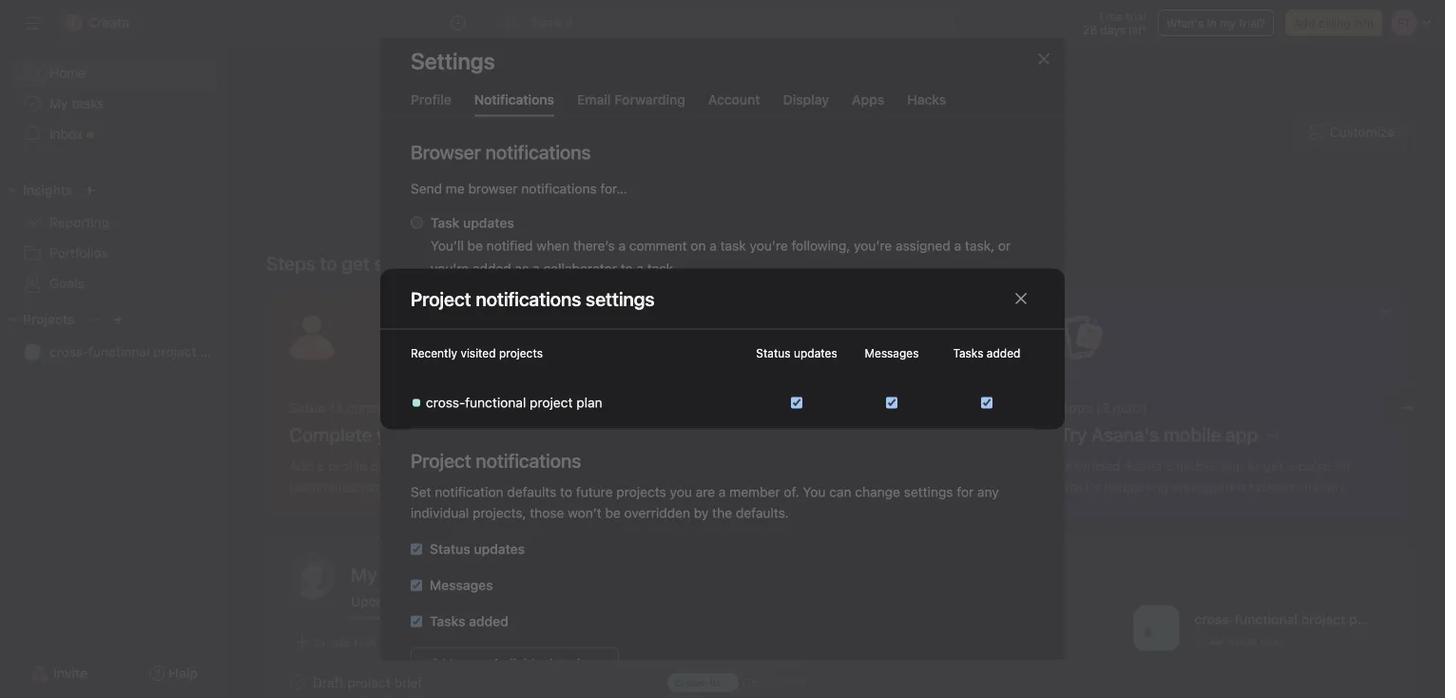 Task type: vqa. For each thing, say whether or not it's contained in the screenshot.
1st Remember To Add Discussion Topics For The Next Meeting "cell"
no



Task type: locate. For each thing, give the bounding box(es) containing it.
left
[[1129, 23, 1147, 36]]

1 vertical spatial tasks
[[1206, 634, 1234, 647]]

brief
[[394, 675, 423, 690]]

overdue
[[438, 594, 492, 609]]

customize
[[1331, 124, 1396, 140]]

display button
[[783, 91, 830, 117]]

account
[[709, 91, 761, 107]]

2 horizontal spatial you're
[[854, 238, 893, 254]]

1 vertical spatial tasks
[[430, 614, 466, 630]]

1 vertical spatial added
[[987, 347, 1021, 360]]

for…
[[601, 181, 628, 197]]

plan inside project notifications settings dialog
[[577, 395, 603, 410]]

of.
[[784, 485, 800, 500]]

future
[[576, 485, 613, 500]]

plan inside cross-functional project plan 3 tasks due soon
[[1350, 611, 1377, 627]]

0 vertical spatial you
[[693, 322, 716, 338]]

project
[[153, 344, 196, 360], [530, 395, 573, 410], [1302, 611, 1346, 627], [348, 675, 391, 690]]

projects inside project notifications settings dialog
[[499, 347, 543, 360]]

project
[[411, 287, 472, 310]]

1 horizontal spatial tasks
[[954, 347, 984, 360]]

tasks added down the 'overdue'
[[430, 614, 509, 630]]

project inside cross-functional project plan 3 tasks due soon
[[1302, 611, 1346, 627]]

cross-functional project plan down goals link
[[49, 344, 226, 360]]

1 horizontal spatial cross-
[[426, 395, 465, 410]]

updates inside task updates you'll be notified when there's a comment on a task you're following, you're assigned a task, or you're added as a collaborator to a task
[[463, 215, 514, 231]]

notifications
[[474, 91, 555, 107]]

to down comment
[[621, 261, 633, 277]]

when inside task updates you'll be notified when there's a comment on a task you're following, you're assigned a task, or you're added as a collaborator to a task
[[537, 238, 570, 254]]

1 vertical spatial when
[[537, 322, 570, 338]]

to inside beginner 4 more to level up
[[866, 240, 879, 256]]

be down future
[[606, 506, 621, 521]]

status updates up toggle notify about status updates checkbox
[[757, 347, 838, 360]]

notified down only
[[487, 322, 533, 338]]

0 vertical spatial status
[[757, 347, 791, 360]]

0 vertical spatial updates
[[463, 215, 514, 231]]

added left as
[[473, 261, 512, 277]]

cross- down projects
[[49, 344, 89, 360]]

projects inside set notification defaults to future projects you are a member of. you can change settings for any individual projects, those won't be overridden by the defaults.
[[617, 485, 667, 500]]

Toggle notify about task creations checkbox
[[982, 397, 993, 409]]

notifications left for…
[[522, 181, 597, 197]]

those
[[530, 506, 565, 521]]

updates down 'projects,'
[[474, 542, 525, 557]]

added inside project notifications settings dialog
[[987, 347, 1021, 360]]

notified up as
[[487, 238, 533, 254]]

browser inside nothing you won't receive browser notifications from asana
[[543, 383, 592, 399]]

tasks
[[72, 96, 104, 111], [1206, 634, 1234, 647]]

hide sidebar image
[[25, 15, 40, 30]]

global element
[[0, 47, 228, 161]]

1 horizontal spatial plan
[[577, 395, 603, 410]]

1 vertical spatial be
[[468, 322, 483, 338]]

you right of.
[[803, 485, 826, 500]]

tasks added up toggle notify about task creations "checkbox"
[[954, 347, 1021, 360]]

be up recently visited projects
[[468, 322, 483, 338]]

when down notifications settings
[[537, 322, 570, 338]]

1 vertical spatial task
[[648, 261, 674, 277]]

overridden
[[625, 506, 691, 521]]

to up won't
[[560, 485, 573, 500]]

1 vertical spatial notifications
[[596, 383, 671, 399]]

close this dialog image
[[1014, 291, 1029, 306]]

0 vertical spatial when
[[537, 238, 570, 254]]

1 vertical spatial tasks added
[[430, 614, 509, 630]]

2 vertical spatial functional
[[1236, 611, 1298, 627]]

tasks down the 'overdue'
[[430, 614, 466, 630]]

updates up toggle notify about status updates checkbox
[[794, 347, 838, 360]]

a right there's at the left
[[619, 238, 626, 254]]

my tasks
[[49, 96, 104, 111]]

2 horizontal spatial functional
[[1236, 611, 1298, 627]]

0 horizontal spatial tasks added
[[430, 614, 509, 630]]

be for you'll
[[468, 322, 483, 338]]

added down the 'overdue'
[[469, 614, 509, 630]]

4
[[819, 240, 828, 256]]

1 vertical spatial notified
[[487, 322, 533, 338]]

tasks right my
[[72, 96, 104, 111]]

get started
[[342, 252, 436, 274]]

added up toggle notify about task creations "checkbox"
[[987, 347, 1021, 360]]

1 horizontal spatial status updates
[[757, 347, 838, 360]]

insights element
[[0, 173, 228, 303]]

hacks button
[[908, 91, 947, 117]]

insights button
[[0, 179, 73, 202]]

days
[[1101, 23, 1126, 36]]

change
[[856, 485, 901, 500]]

0 vertical spatial status updates
[[757, 347, 838, 360]]

0 horizontal spatial functional
[[89, 344, 150, 360]]

notifications
[[522, 181, 597, 197], [596, 383, 671, 399]]

you're left up
[[854, 238, 893, 254]]

0 horizontal spatial you
[[431, 383, 454, 399]]

you're left following,
[[750, 238, 788, 254]]

0 horizontal spatial status updates
[[430, 542, 525, 557]]

to
[[866, 240, 879, 256], [320, 252, 337, 274], [621, 261, 633, 277], [560, 485, 573, 500]]

updates right task
[[463, 215, 514, 231]]

cross-functional project plan inside project notifications settings dialog
[[426, 395, 603, 410]]

scroll card carousel right image
[[1400, 400, 1415, 416]]

0 vertical spatial be
[[468, 238, 483, 254]]

0 horizontal spatial task
[[354, 636, 377, 649]]

0 vertical spatial cross-functional project plan
[[49, 344, 226, 360]]

you
[[431, 383, 454, 399], [803, 485, 826, 500]]

1 horizontal spatial browser
[[543, 383, 592, 399]]

notifications left from
[[596, 383, 671, 399]]

projects up receive
[[499, 347, 543, 360]]

a down comment
[[637, 261, 644, 277]]

messages up toggle notify about messages checkbox
[[865, 347, 919, 360]]

2 vertical spatial cross-
[[1195, 611, 1236, 627]]

1 vertical spatial projects
[[617, 485, 667, 500]]

cross- inside projects element
[[49, 344, 89, 360]]

1 horizontal spatial tasks added
[[954, 347, 1021, 360]]

1 horizontal spatial you're
[[750, 238, 788, 254]]

1 horizontal spatial task
[[648, 261, 674, 277]]

you down 'nothing'
[[431, 383, 454, 399]]

0 vertical spatial tasks
[[72, 96, 104, 111]]

for
[[957, 485, 974, 500]]

trial?
[[1240, 16, 1266, 29]]

you're
[[750, 238, 788, 254], [854, 238, 893, 254], [431, 261, 469, 277]]

0 horizontal spatial you
[[670, 485, 692, 500]]

my tasks
[[351, 563, 427, 586]]

when inside @mentions only you'll be notified when someone mentions you
[[537, 322, 570, 338]]

trial
[[1127, 10, 1147, 23]]

you inside set notification defaults to future projects you are a member of. you can change settings for any individual projects, those won't be overridden by the defaults.
[[670, 485, 692, 500]]

0 vertical spatial functional
[[89, 344, 150, 360]]

0 vertical spatial messages
[[865, 347, 919, 360]]

when for someone
[[537, 322, 570, 338]]

2 vertical spatial updates
[[474, 542, 525, 557]]

project notifications settings dialog
[[381, 269, 1065, 429]]

browser notifications
[[411, 141, 591, 164]]

be inside set notification defaults to future projects you are a member of. you can change settings for any individual projects, those won't be overridden by the defaults.
[[606, 506, 621, 521]]

updates
[[463, 215, 514, 231], [794, 347, 838, 360], [474, 542, 525, 557]]

functional
[[89, 344, 150, 360], [465, 395, 526, 410], [1236, 611, 1298, 627]]

tasks up toggle notify about task creations "checkbox"
[[954, 347, 984, 360]]

1 horizontal spatial messages
[[865, 347, 919, 360]]

notifications settings
[[476, 287, 655, 310]]

cross- up 3
[[1195, 611, 1236, 627]]

any
[[978, 485, 1000, 500]]

0 horizontal spatial browser
[[469, 181, 518, 197]]

messages
[[865, 347, 919, 360], [430, 578, 493, 594]]

oct
[[743, 676, 762, 689]]

status updates down 'projects,'
[[430, 542, 525, 557]]

0 horizontal spatial status
[[430, 542, 471, 557]]

due
[[1237, 634, 1257, 647]]

1 notified from the top
[[487, 238, 533, 254]]

cross-
[[49, 344, 89, 360], [426, 395, 465, 410], [1195, 611, 1236, 627]]

task updates you'll be notified when there's a comment on a task you're following, you're assigned a task, or you're added as a collaborator to a task
[[431, 215, 1011, 277]]

set notification defaults to future projects you are a member of. you can change settings for any individual projects, those won't be overridden by the defaults.
[[411, 485, 1000, 521]]

0 vertical spatial you
[[431, 383, 454, 399]]

0 vertical spatial plan
[[200, 344, 226, 360]]

level
[[882, 240, 910, 256]]

functional down goals link
[[89, 344, 150, 360]]

1 vertical spatial cross-functional project plan
[[426, 395, 603, 410]]

cross-functional project plan link
[[11, 337, 226, 367]]

you're down you'll
[[431, 261, 469, 277]]

hacks
[[908, 91, 947, 107]]

tasks
[[954, 347, 984, 360], [430, 614, 466, 630]]

0 vertical spatial notifications
[[522, 181, 597, 197]]

1 horizontal spatial cross-functional project plan
[[426, 395, 603, 410]]

2 vertical spatial be
[[606, 506, 621, 521]]

0 vertical spatial cross-
[[49, 344, 89, 360]]

a
[[619, 238, 626, 254], [710, 238, 717, 254], [955, 238, 962, 254], [533, 261, 540, 277], [637, 261, 644, 277], [719, 485, 726, 500]]

won't
[[568, 506, 602, 521]]

completed image
[[286, 671, 309, 694]]

notified inside @mentions only you'll be notified when someone mentions you
[[487, 322, 533, 338]]

2 vertical spatial plan
[[1350, 611, 1377, 627]]

soon
[[1261, 634, 1287, 647]]

messages right my tasks
[[430, 578, 493, 594]]

settings
[[904, 485, 954, 500]]

cross- down 'nothing'
[[426, 395, 465, 410]]

0 vertical spatial task
[[721, 238, 747, 254]]

1 vertical spatial cross-
[[426, 395, 465, 410]]

notified
[[487, 238, 533, 254], [487, 322, 533, 338]]

a right as
[[533, 261, 540, 277]]

1 horizontal spatial projects
[[617, 485, 667, 500]]

more
[[831, 240, 863, 256]]

a right are
[[719, 485, 726, 500]]

status updates inside project notifications settings dialog
[[757, 347, 838, 360]]

added
[[473, 261, 512, 277], [987, 347, 1021, 360], [469, 614, 509, 630]]

portfolios link
[[11, 238, 217, 268]]

task inside button
[[354, 636, 377, 649]]

home link
[[11, 58, 217, 88]]

functional down visited at the left
[[465, 395, 526, 410]]

2 horizontal spatial plan
[[1350, 611, 1377, 627]]

1 vertical spatial functional
[[465, 395, 526, 410]]

0 horizontal spatial cross-functional project plan
[[49, 344, 226, 360]]

functional up soon
[[1236, 611, 1298, 627]]

0 horizontal spatial cross-
[[49, 344, 89, 360]]

be right you'll
[[468, 238, 483, 254]]

browser right receive
[[543, 383, 592, 399]]

notifications inside nothing you won't receive browser notifications from asana
[[596, 383, 671, 399]]

0 vertical spatial notified
[[487, 238, 533, 254]]

add profile photo image
[[290, 554, 336, 599]]

0 vertical spatial tasks
[[954, 347, 984, 360]]

1 horizontal spatial you
[[693, 322, 716, 338]]

you left are
[[670, 485, 692, 500]]

customize button
[[1299, 115, 1408, 149]]

2 vertical spatial task
[[354, 636, 377, 649]]

0 vertical spatial added
[[473, 261, 512, 277]]

tasks inside project notifications settings dialog
[[954, 347, 984, 360]]

to left level
[[866, 240, 879, 256]]

close image
[[1037, 51, 1052, 67]]

be inside task updates you'll be notified when there's a comment on a task you're following, you're assigned a task, or you're added as a collaborator to a task
[[468, 238, 483, 254]]

2 horizontal spatial cross-
[[1195, 611, 1236, 627]]

1 horizontal spatial functional
[[465, 395, 526, 410]]

inbox link
[[11, 119, 217, 149]]

0 horizontal spatial tasks
[[72, 96, 104, 111]]

tasks right 3
[[1206, 634, 1234, 647]]

be inside @mentions only you'll be notified when someone mentions you
[[468, 322, 483, 338]]

1 vertical spatial messages
[[430, 578, 493, 594]]

you right the mentions
[[693, 322, 716, 338]]

notified inside task updates you'll be notified when there's a comment on a task you're following, you're assigned a task, or you're added as a collaborator to a task
[[487, 238, 533, 254]]

1 horizontal spatial tasks
[[1206, 634, 1234, 647]]

cross-functional project plan down visited at the left
[[426, 395, 603, 410]]

0 horizontal spatial projects
[[499, 347, 543, 360]]

1 vertical spatial plan
[[577, 395, 603, 410]]

0 horizontal spatial plan
[[200, 344, 226, 360]]

1 vertical spatial you
[[670, 485, 692, 500]]

when up 'collaborator'
[[537, 238, 570, 254]]

projects up overridden
[[617, 485, 667, 500]]

task
[[721, 238, 747, 254], [648, 261, 674, 277], [354, 636, 377, 649]]

2 when from the top
[[537, 322, 570, 338]]

1 when from the top
[[537, 238, 570, 254]]

notified for updates
[[487, 238, 533, 254]]

1 vertical spatial you
[[803, 485, 826, 500]]

a right on
[[710, 238, 717, 254]]

1 horizontal spatial you
[[803, 485, 826, 500]]

you'll
[[431, 322, 464, 338]]

2 notified from the top
[[487, 322, 533, 338]]

0 vertical spatial browser
[[469, 181, 518, 197]]

board image
[[1146, 617, 1169, 640]]

0 vertical spatial tasks added
[[954, 347, 1021, 360]]

0 horizontal spatial messages
[[430, 578, 493, 594]]

assigned
[[896, 238, 951, 254]]

notified for only
[[487, 322, 533, 338]]

1 vertical spatial browser
[[543, 383, 592, 399]]

task right create
[[354, 636, 377, 649]]

steps to get started
[[266, 252, 436, 274]]

me
[[446, 181, 465, 197]]

when
[[537, 238, 570, 254], [537, 322, 570, 338]]

0 vertical spatial projects
[[499, 347, 543, 360]]

task right on
[[721, 238, 747, 254]]

what's in my trial?
[[1167, 16, 1266, 29]]

goals
[[49, 275, 84, 291]]

browser down browser notifications
[[469, 181, 518, 197]]

up
[[914, 240, 930, 256]]

1 vertical spatial status updates
[[430, 542, 525, 557]]

send
[[411, 181, 442, 197]]

projects,
[[473, 506, 527, 521]]

task down comment
[[648, 261, 674, 277]]

1 vertical spatial updates
[[794, 347, 838, 360]]

cross- inside project notifications settings dialog
[[426, 395, 465, 410]]

1 horizontal spatial status
[[757, 347, 791, 360]]

cross-functional project plan
[[49, 344, 226, 360], [426, 395, 603, 410]]

status updates
[[757, 347, 838, 360], [430, 542, 525, 557]]



Task type: describe. For each thing, give the bounding box(es) containing it.
draft
[[313, 675, 344, 690]]

from
[[675, 383, 704, 399]]

projects
[[23, 312, 75, 327]]

billing
[[1319, 16, 1351, 29]]

set
[[411, 485, 431, 500]]

recently visited projects
[[411, 347, 543, 360]]

Toggle notify about status updates checkbox
[[791, 397, 803, 409]]

tasks inside global element
[[72, 96, 104, 111]]

search
[[531, 15, 574, 30]]

project notifications
[[411, 450, 582, 472]]

free trial 28 days left
[[1084, 10, 1147, 36]]

defaults
[[507, 485, 557, 500]]

on
[[691, 238, 706, 254]]

add
[[1295, 16, 1316, 29]]

comment
[[630, 238, 687, 254]]

search button
[[498, 8, 955, 38]]

cross-functional project plan 3 tasks due soon
[[1195, 611, 1377, 647]]

task
[[431, 215, 460, 231]]

member
[[730, 485, 781, 500]]

tasks inside cross-functional project plan 3 tasks due soon
[[1206, 634, 1234, 647]]

are
[[696, 485, 715, 500]]

projects button
[[0, 308, 75, 331]]

account button
[[709, 91, 761, 117]]

task,
[[965, 238, 995, 254]]

upcoming
[[351, 594, 415, 609]]

to right the steps
[[320, 252, 337, 274]]

to inside set notification defaults to future projects you are a member of. you can change settings for any individual projects, those won't be overridden by the defaults.
[[560, 485, 573, 500]]

a left task,
[[955, 238, 962, 254]]

beginner
[[748, 239, 812, 257]]

upcoming button
[[351, 594, 415, 619]]

oct 20 – 24
[[743, 676, 807, 689]]

notification
[[435, 485, 504, 500]]

create
[[314, 636, 351, 649]]

search list box
[[498, 8, 955, 38]]

profile
[[411, 91, 452, 107]]

functional inside project notifications settings dialog
[[465, 395, 526, 410]]

by
[[694, 506, 709, 521]]

add billing info button
[[1286, 10, 1383, 36]]

added inside task updates you'll be notified when there's a comment on a task you're following, you're assigned a task, or you're added as a collaborator to a task
[[473, 261, 512, 277]]

nothing you won't receive browser notifications from asana
[[431, 360, 745, 399]]

tasks added inside project notifications settings dialog
[[954, 347, 1021, 360]]

email
[[577, 91, 611, 107]]

profile button
[[411, 91, 452, 117]]

my tasks link
[[11, 88, 217, 119]]

plan inside the cross-functional project plan link
[[200, 344, 226, 360]]

notifications button
[[474, 91, 555, 117]]

3
[[1195, 634, 1202, 647]]

cross-functional project plan inside projects element
[[49, 344, 226, 360]]

0 horizontal spatial tasks
[[430, 614, 466, 630]]

inbox
[[49, 126, 83, 142]]

forwarding
[[615, 91, 686, 107]]

invite
[[53, 665, 88, 681]]

–
[[783, 676, 789, 689]]

my
[[1221, 16, 1237, 29]]

you inside nothing you won't receive browser notifications from asana
[[431, 383, 454, 399]]

2 vertical spatial added
[[469, 614, 509, 630]]

free
[[1100, 10, 1123, 23]]

reporting
[[49, 215, 110, 230]]

2 horizontal spatial task
[[721, 238, 747, 254]]

overdue button
[[438, 594, 492, 619]]

to inside task updates you'll be notified when there's a comment on a task you're following, you're assigned a task, or you're added as a collaborator to a task
[[621, 261, 633, 277]]

projects element
[[0, 303, 228, 371]]

you'll
[[431, 238, 464, 254]]

insights
[[23, 182, 73, 198]]

you inside @mentions only you'll be notified when someone mentions you
[[693, 322, 716, 338]]

messages inside project notifications settings dialog
[[865, 347, 919, 360]]

collaborator
[[544, 261, 617, 277]]

create task button
[[290, 629, 382, 656]]

28
[[1084, 23, 1098, 36]]

project notifications settings
[[411, 287, 655, 310]]

functional inside cross-functional project plan 3 tasks due soon
[[1236, 611, 1298, 627]]

email forwarding button
[[577, 91, 686, 117]]

status inside project notifications settings dialog
[[757, 347, 791, 360]]

send me browser notifications for…
[[411, 181, 628, 197]]

create task
[[314, 636, 377, 649]]

@mentions
[[431, 299, 501, 315]]

@mentions only you'll be notified when someone mentions you
[[431, 299, 716, 338]]

project inside dialog
[[530, 395, 573, 410]]

can
[[830, 485, 852, 500]]

Toggle notify about messages checkbox
[[887, 397, 898, 409]]

in
[[1208, 16, 1217, 29]]

display
[[783, 91, 830, 107]]

the
[[713, 506, 733, 521]]

receive
[[495, 383, 539, 399]]

as
[[515, 261, 529, 277]]

updates inside project notifications settings dialog
[[794, 347, 838, 360]]

nothing
[[431, 360, 481, 376]]

a inside set notification defaults to future projects you are a member of. you can change settings for any individual projects, those won't be overridden by the defaults.
[[719, 485, 726, 500]]

my
[[49, 96, 68, 111]]

you inside set notification defaults to future projects you are a member of. you can change settings for any individual projects, those won't be overridden by the defaults.
[[803, 485, 826, 500]]

info
[[1354, 16, 1375, 29]]

there's
[[573, 238, 615, 254]]

apps button
[[852, 91, 885, 117]]

cross- inside cross-functional project plan 3 tasks due soon
[[1195, 611, 1236, 627]]

0 horizontal spatial you're
[[431, 261, 469, 277]]

20
[[765, 676, 780, 689]]

only
[[505, 299, 531, 315]]

individual
[[411, 506, 469, 521]]

my tasks link
[[351, 561, 806, 588]]

1 vertical spatial status
[[430, 542, 471, 557]]

draft project brief
[[313, 675, 423, 690]]

when for there's
[[537, 238, 570, 254]]

settings
[[411, 48, 495, 74]]

be for you'll
[[468, 238, 483, 254]]

visited
[[461, 347, 496, 360]]

someone
[[573, 322, 630, 338]]

email forwarding
[[577, 91, 686, 107]]

Completed checkbox
[[286, 671, 309, 694]]

functional inside projects element
[[89, 344, 150, 360]]



